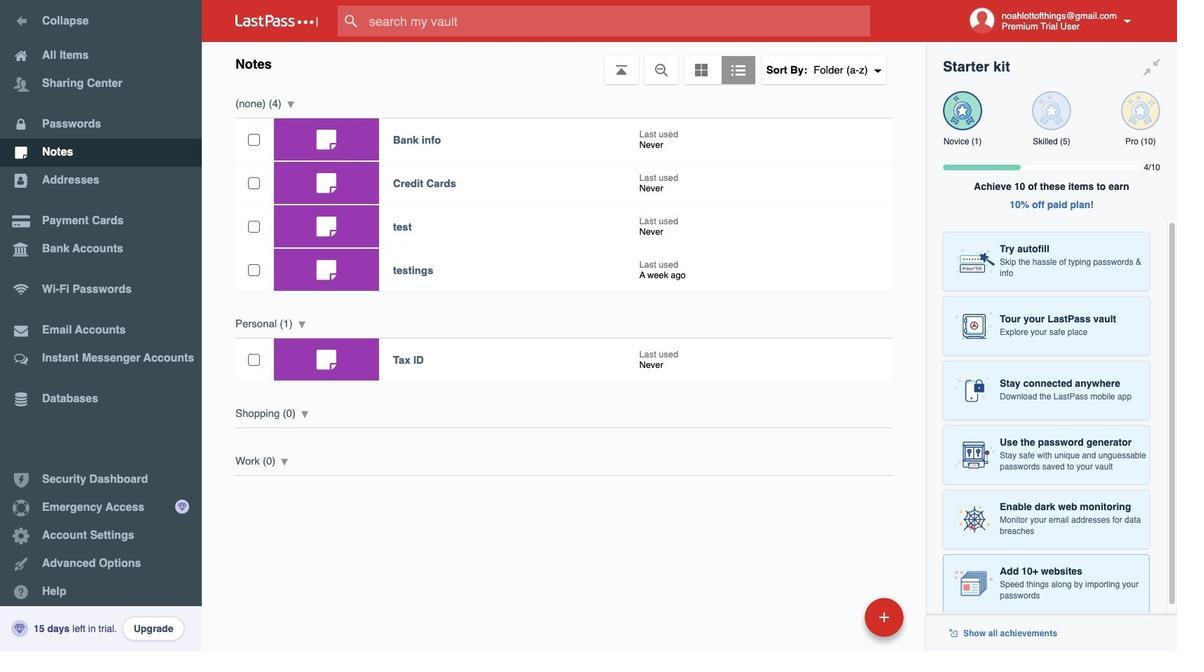 Task type: locate. For each thing, give the bounding box(es) containing it.
new item element
[[769, 597, 909, 637]]

lastpass image
[[236, 15, 318, 27]]

new item navigation
[[769, 594, 913, 651]]



Task type: vqa. For each thing, say whether or not it's contained in the screenshot.
new item element
yes



Task type: describe. For each thing, give the bounding box(es) containing it.
Search search field
[[338, 6, 898, 36]]

main navigation navigation
[[0, 0, 202, 651]]

search my vault text field
[[338, 6, 898, 36]]

vault options navigation
[[202, 42, 927, 84]]



